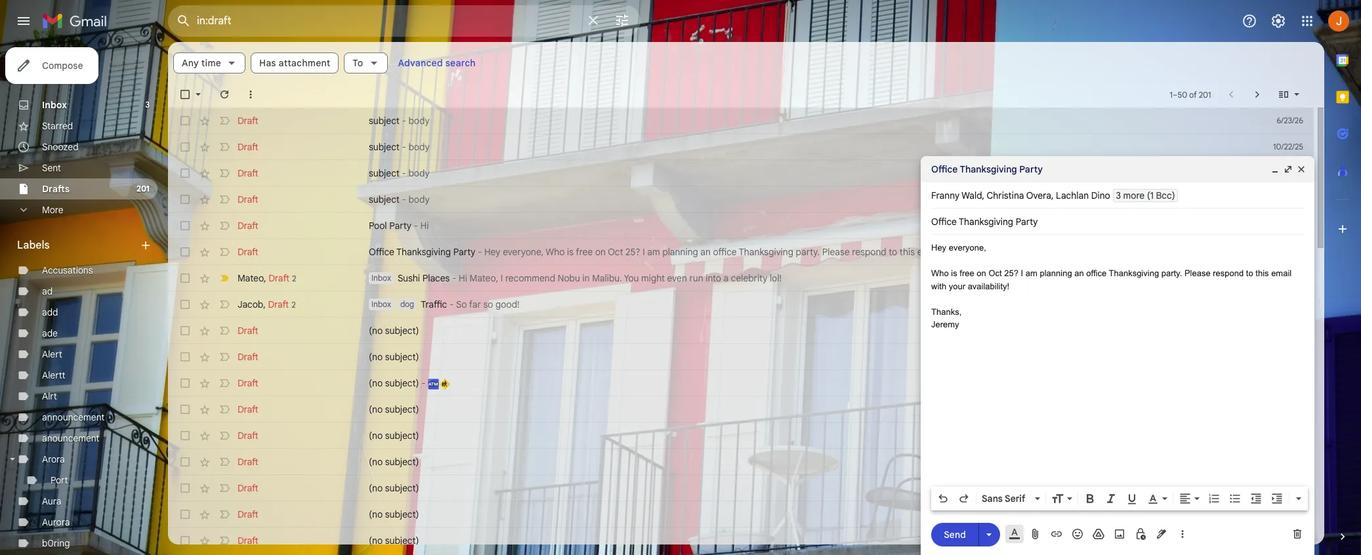 Task type: describe. For each thing, give the bounding box(es) containing it.
port link
[[51, 475, 68, 487]]

0 vertical spatial am
[[648, 246, 660, 258]]

aurora link
[[42, 517, 70, 529]]

might
[[642, 272, 665, 284]]

0 horizontal spatial is
[[567, 246, 574, 258]]

labels
[[17, 239, 50, 252]]

pop out image
[[1284, 164, 1294, 175]]

0 horizontal spatial planning
[[663, 246, 698, 258]]

8 (no subject) from the top
[[369, 509, 419, 521]]

, up jacob , draft 2
[[264, 272, 266, 284]]

6/23/26
[[1277, 116, 1304, 125]]

10/22/25
[[1274, 142, 1304, 152]]

with inside who is free on oct 25? i am planning an office thanksgiving party. please respond to this email with your availability!
[[932, 281, 947, 291]]

compose
[[42, 60, 83, 72]]

subject) for fourth (no subject) link from the top of the page
[[385, 430, 419, 442]]

jacob
[[238, 298, 263, 310]]

row containing mateo
[[168, 265, 1315, 292]]

25? inside who is free on oct 25? i am planning an office thanksgiving party. please respond to this email with your availability!
[[1005, 269, 1019, 278]]

jacob , draft 2
[[238, 298, 296, 310]]

free inside who is free on oct 25? i am planning an office thanksgiving party. please respond to this email with your availability!
[[960, 269, 975, 278]]

0 vertical spatial this
[[900, 246, 915, 258]]

accusations
[[42, 265, 93, 276]]

attachment
[[279, 57, 330, 69]]

advanced search button
[[393, 51, 481, 75]]

bulleted list ‪(⌘⇧8)‬ image
[[1229, 492, 1242, 506]]

2 (no subject) link from the top
[[369, 351, 1242, 364]]

main menu image
[[16, 13, 32, 29]]

party. inside who is free on oct 25? i am planning an office thanksgiving party. please respond to this email with your availability!
[[1162, 269, 1183, 278]]

alrt
[[42, 391, 57, 403]]

1 horizontal spatial thanks,
[[1031, 246, 1063, 258]]

oct inside who is free on oct 25? i am planning an office thanksgiving party. please respond to this email with your availability!
[[989, 269, 1002, 278]]

inbox sushi places - hi mateo, i recommend nobu in malibu. you might even run into a celebrity lol!
[[372, 272, 782, 284]]

0 vertical spatial with
[[942, 246, 960, 258]]

more options image
[[1179, 528, 1187, 541]]

3 sep from the top
[[1281, 536, 1295, 546]]

sans serif
[[982, 493, 1026, 505]]

0 vertical spatial who
[[546, 246, 565, 258]]

drafts
[[42, 183, 70, 195]]

thanksgiving up wald
[[960, 163, 1018, 175]]

overa
[[1027, 190, 1052, 202]]

thanks, jeremy
[[932, 307, 962, 330]]

3 subject) from the top
[[385, 378, 419, 389]]

arora
[[42, 454, 65, 466]]

oct 4
[[1284, 273, 1304, 283]]

2 row from the top
[[168, 134, 1315, 160]]

send
[[944, 529, 966, 541]]

b0ring link
[[42, 538, 70, 550]]

7 cell from the top
[[1267, 456, 1315, 469]]

insert photo image
[[1114, 528, 1127, 541]]

any time
[[182, 57, 221, 69]]

jeremy inside row
[[1065, 246, 1096, 258]]

places
[[423, 272, 450, 284]]

(no for 6th (no subject) link from the bottom
[[369, 404, 383, 416]]

subject) for 7th (no subject) link from the top
[[385, 509, 419, 521]]

franny wald , christina overa , lachlan dino 3 more (1 bcc)
[[932, 190, 1176, 202]]

bold ‪(⌘b)‬ image
[[1084, 492, 1097, 506]]

3 (no from the top
[[369, 378, 383, 389]]

any time button
[[173, 53, 246, 74]]

traffic - so far so good!
[[421, 299, 520, 311]]

lol!
[[770, 272, 782, 284]]

more
[[1124, 190, 1145, 202]]

bcc)
[[1157, 190, 1176, 202]]

advanced search
[[398, 57, 476, 69]]

3 sep 14 from the top
[[1281, 536, 1304, 546]]

a
[[724, 272, 729, 284]]

office thanksgiving party dialog
[[921, 156, 1315, 555]]

starred link
[[42, 120, 73, 132]]

i for lol!
[[501, 272, 503, 284]]

toggle confidential mode image
[[1135, 528, 1148, 541]]

announcement link
[[42, 412, 105, 424]]

🏧 image
[[428, 379, 439, 390]]

4 cell from the top
[[1267, 377, 1315, 390]]

pool
[[369, 220, 387, 232]]

who is free on oct 25? i am planning an office thanksgiving party. please respond to this email with your availability!
[[932, 269, 1292, 291]]

1 horizontal spatial hi
[[459, 272, 468, 284]]

labels heading
[[17, 239, 139, 252]]

(no for first (no subject) link from the bottom
[[369, 535, 383, 547]]

recommend
[[506, 272, 556, 284]]

(no for second (no subject) link from the top of the page
[[369, 351, 383, 363]]

4 row from the top
[[168, 186, 1315, 213]]

advanced
[[398, 57, 443, 69]]

7 (no subject) link from the top
[[369, 508, 1242, 521]]

2 for mateo
[[292, 273, 296, 283]]

port
[[51, 475, 68, 487]]

, left "christina"
[[983, 190, 985, 202]]

send button
[[932, 523, 979, 547]]

subject) for 6th (no subject) link
[[385, 483, 419, 494]]

Search mail text field
[[197, 14, 578, 28]]

search
[[446, 57, 476, 69]]

email inside who is free on oct 25? i am planning an office thanksgiving party. please respond to this email with your availability!
[[1272, 269, 1292, 278]]

0 horizontal spatial hi
[[421, 220, 429, 232]]

subject) for 6th (no subject) link from the bottom
[[385, 404, 419, 416]]

email inside row
[[918, 246, 940, 258]]

2 horizontal spatial oct
[[1284, 273, 1297, 283]]

1 vertical spatial party
[[389, 220, 412, 232]]

office inside who is free on oct 25? i am planning an office thanksgiving party. please respond to this email with your availability!
[[1087, 269, 1107, 278]]

more send options image
[[983, 528, 996, 541]]

thanksgiving inside who is free on oct 25? i am planning an office thanksgiving party. please respond to this email with your availability!
[[1109, 269, 1160, 278]]

2 cell from the top
[[1267, 324, 1315, 338]]

201 inside main content
[[1199, 90, 1212, 99]]

mateo , draft 2
[[238, 272, 296, 284]]

party for office thanksgiving party - hey everyone, who is free on oct 25? i am planning an office thanksgiving party. please respond to this email with your availability! thanks, jeremy
[[454, 246, 476, 258]]

13 row from the top
[[168, 423, 1315, 449]]

1 (no subject) from the top
[[369, 325, 419, 337]]

0 horizontal spatial everyone,
[[503, 246, 544, 258]]

body for 2nd row
[[409, 141, 430, 153]]

2 (no subject) from the top
[[369, 351, 419, 363]]

14 row from the top
[[168, 449, 1315, 475]]

9 row from the top
[[168, 318, 1315, 344]]

1 horizontal spatial i
[[643, 246, 645, 258]]

sep 14 for second row from the bottom of the page
[[1281, 510, 1304, 519]]

add
[[42, 307, 58, 318]]

16 row from the top
[[168, 502, 1315, 528]]

body for 3rd row
[[409, 167, 430, 179]]

ad
[[42, 286, 53, 297]]

thanksgiving up places
[[397, 246, 451, 258]]

1 14 from the top
[[1297, 483, 1304, 493]]

lachlan
[[1057, 190, 1089, 202]]

1 sep from the top
[[1281, 483, 1295, 493]]

good!
[[496, 299, 520, 311]]

drafts link
[[42, 183, 70, 195]]

you
[[624, 272, 639, 284]]

alertt
[[42, 370, 65, 381]]

0 vertical spatial 25?
[[626, 246, 641, 258]]

ade link
[[42, 328, 58, 339]]

insert files using drive image
[[1093, 528, 1106, 541]]

sushi
[[398, 272, 420, 284]]

anouncement
[[42, 433, 99, 445]]

11/16/24
[[1277, 168, 1304, 178]]

has attachment button
[[251, 53, 339, 74]]

3 (no subject) link from the top
[[369, 403, 1242, 416]]

1 (no subject) link from the top
[[369, 324, 1242, 338]]

(no for fourth (no subject) link from the top of the page
[[369, 430, 383, 442]]

1 row from the top
[[168, 108, 1315, 134]]

party for office thanksgiving party
[[1020, 163, 1043, 175]]

0 horizontal spatial respond
[[853, 246, 887, 258]]

sent
[[42, 162, 61, 174]]

is inside who is free on oct 25? i am planning an office thanksgiving party. please respond to this email with your availability!
[[952, 269, 958, 278]]

body for 1st row from the top of the page
[[409, 115, 430, 127]]

search mail image
[[172, 9, 196, 33]]

alert link
[[42, 349, 62, 360]]

Subject field
[[932, 215, 1305, 229]]

wald
[[962, 190, 983, 202]]

this inside who is free on oct 25? i am planning an office thanksgiving party. please respond to this email with your availability!
[[1256, 269, 1270, 278]]

1 50 of 201
[[1170, 90, 1212, 99]]

to inside who is free on oct 25? i am planning an office thanksgiving party. please respond to this email with your availability!
[[1247, 269, 1254, 278]]

snoozed
[[42, 141, 79, 153]]

3 subject from the top
[[369, 167, 400, 179]]

availability! inside row
[[983, 246, 1029, 258]]

starred
[[42, 120, 73, 132]]

alert
[[42, 349, 62, 360]]

3 row from the top
[[168, 160, 1315, 186]]

alertt link
[[42, 370, 65, 381]]

your inside who is free on oct 25? i am planning an office thanksgiving party. please respond to this email with your availability!
[[949, 281, 966, 291]]

3 inside labels navigation
[[145, 100, 150, 110]]

undo ‪(⌘z)‬ image
[[937, 492, 950, 506]]

please inside row
[[823, 246, 850, 258]]

1 subject - body from the top
[[369, 115, 430, 127]]

even
[[668, 272, 687, 284]]

dino
[[1092, 190, 1111, 202]]

🚸 image
[[439, 379, 450, 390]]

0 horizontal spatial oct
[[608, 246, 623, 258]]

insert emoji ‪(⌘⇧2)‬ image
[[1072, 528, 1085, 541]]

settings image
[[1271, 13, 1287, 29]]

50
[[1178, 90, 1188, 99]]

hey everyone,
[[932, 243, 989, 253]]

indent less ‪(⌘[)‬ image
[[1250, 492, 1263, 506]]

subject) for second (no subject) link from the top of the page
[[385, 351, 419, 363]]

0 horizontal spatial to
[[889, 246, 898, 258]]

5 cell from the top
[[1267, 403, 1315, 416]]

mateo,
[[470, 272, 499, 284]]

6 (no subject) from the top
[[369, 456, 419, 468]]



Task type: vqa. For each thing, say whether or not it's contained in the screenshot.
3rd "Sep" from the bottom of the main content containing Any time
yes



Task type: locate. For each thing, give the bounding box(es) containing it.
(no subject) link
[[369, 324, 1242, 338], [369, 351, 1242, 364], [369, 403, 1242, 416], [369, 429, 1242, 443], [369, 456, 1242, 469], [369, 482, 1242, 495], [369, 508, 1242, 521], [369, 534, 1242, 548]]

4 subject) from the top
[[385, 404, 419, 416]]

0 vertical spatial office
[[932, 163, 958, 175]]

hey inside the message body text box
[[932, 243, 947, 253]]

labels navigation
[[0, 42, 168, 555]]

1 (no from the top
[[369, 325, 383, 337]]

i for with
[[1021, 269, 1024, 278]]

0 vertical spatial sep 14
[[1281, 483, 1304, 493]]

0 horizontal spatial 3
[[145, 100, 150, 110]]

1 vertical spatial am
[[1026, 269, 1038, 278]]

i inside who is free on oct 25? i am planning an office thanksgiving party. please respond to this email with your availability!
[[1021, 269, 1024, 278]]

1 horizontal spatial planning
[[1040, 269, 1073, 278]]

aurora
[[42, 517, 70, 529]]

5 row from the top
[[168, 213, 1315, 239]]

oct down hey everyone,
[[989, 269, 1002, 278]]

1 vertical spatial to
[[1247, 269, 1254, 278]]

more
[[42, 204, 63, 216]]

5 (no subject) from the top
[[369, 430, 419, 442]]

1 vertical spatial jeremy
[[932, 320, 960, 330]]

1 subject) from the top
[[385, 325, 419, 337]]

0 vertical spatial party.
[[796, 246, 820, 258]]

1 horizontal spatial 3
[[1117, 190, 1122, 202]]

hey
[[932, 243, 947, 253], [485, 246, 501, 258]]

any
[[182, 57, 199, 69]]

1 vertical spatial inbox
[[372, 273, 391, 283]]

christina
[[987, 190, 1025, 202]]

1 horizontal spatial party
[[454, 246, 476, 258]]

office inside dialog
[[932, 163, 958, 175]]

email down franny
[[918, 246, 940, 258]]

1 horizontal spatial this
[[1256, 269, 1270, 278]]

0 vertical spatial 2
[[292, 273, 296, 283]]

4 subject from the top
[[369, 194, 400, 206]]

am inside who is free on oct 25? i am planning an office thanksgiving party. please respond to this email with your availability!
[[1026, 269, 1038, 278]]

5 (no subject) link from the top
[[369, 456, 1242, 469]]

6 row from the top
[[168, 239, 1315, 265]]

4 (no subject) from the top
[[369, 404, 419, 416]]

availability! inside who is free on oct 25? i am planning an office thanksgiving party. please respond to this email with your availability!
[[968, 281, 1010, 291]]

office for office thanksgiving party - hey everyone, who is free on oct 25? i am planning an office thanksgiving party. please respond to this email with your availability! thanks, jeremy
[[369, 246, 395, 258]]

party inside dialog
[[1020, 163, 1043, 175]]

0 vertical spatial 14
[[1297, 483, 1304, 493]]

announcement
[[42, 412, 105, 424]]

redo ‪(⌘y)‬ image
[[958, 492, 971, 506]]

2 vertical spatial inbox
[[372, 299, 391, 309]]

1 vertical spatial 3
[[1117, 190, 1122, 202]]

1 horizontal spatial office
[[1087, 269, 1107, 278]]

2 14 from the top
[[1297, 510, 1304, 519]]

1 horizontal spatial jeremy
[[1065, 246, 1096, 258]]

tab list
[[1325, 42, 1362, 508]]

is down hey everyone,
[[952, 269, 958, 278]]

main content containing any time
[[168, 42, 1325, 555]]

1 body from the top
[[409, 115, 430, 127]]

more formatting options image
[[1293, 492, 1306, 506]]

thanks, inside the message body text box
[[932, 307, 962, 317]]

(no for 6th (no subject) link
[[369, 483, 383, 494]]

dog
[[400, 299, 414, 309]]

0 horizontal spatial free
[[576, 246, 593, 258]]

accusations link
[[42, 265, 93, 276]]

office up a
[[713, 246, 737, 258]]

2 (no from the top
[[369, 351, 383, 363]]

thanks, down hey everyone,
[[932, 307, 962, 317]]

1 horizontal spatial respond
[[1214, 269, 1244, 278]]

0 vertical spatial availability!
[[983, 246, 1029, 258]]

0 horizontal spatial please
[[823, 246, 850, 258]]

aura
[[42, 496, 61, 508]]

subject - body
[[369, 115, 430, 127], [369, 141, 430, 153], [369, 167, 430, 179], [369, 194, 430, 206]]

None checkbox
[[179, 114, 192, 127], [179, 141, 192, 154], [179, 167, 192, 180], [179, 193, 192, 206], [179, 298, 192, 311], [179, 324, 192, 338], [179, 377, 192, 390], [179, 403, 192, 416], [179, 114, 192, 127], [179, 141, 192, 154], [179, 167, 192, 180], [179, 193, 192, 206], [179, 298, 192, 311], [179, 324, 192, 338], [179, 377, 192, 390], [179, 403, 192, 416]]

pool party - hi
[[369, 220, 429, 232]]

2 vertical spatial sep
[[1281, 536, 1295, 546]]

11 row from the top
[[168, 370, 1315, 397]]

0 horizontal spatial an
[[701, 246, 711, 258]]

0 horizontal spatial who
[[546, 246, 565, 258]]

0 vertical spatial hi
[[421, 220, 429, 232]]

1 vertical spatial who
[[932, 269, 949, 278]]

email
[[918, 246, 940, 258], [1272, 269, 1292, 278]]

1 vertical spatial thanks,
[[932, 307, 962, 317]]

, down mateo , draft 2
[[263, 298, 266, 310]]

1 sep 14 from the top
[[1281, 483, 1304, 493]]

row containing jacob
[[168, 292, 1315, 318]]

1 vertical spatial sep 14
[[1281, 510, 1304, 519]]

15 row from the top
[[168, 475, 1315, 502]]

thanks, down franny wald , christina overa , lachlan dino 3 more (1 bcc)
[[1031, 246, 1063, 258]]

please
[[823, 246, 850, 258], [1185, 269, 1211, 278]]

party up overa
[[1020, 163, 1043, 175]]

None checkbox
[[179, 88, 192, 101], [179, 219, 192, 232], [179, 246, 192, 259], [179, 272, 192, 285], [179, 351, 192, 364], [179, 429, 192, 443], [179, 456, 192, 469], [179, 482, 192, 495], [179, 508, 192, 521], [179, 534, 192, 548], [179, 88, 192, 101], [179, 219, 192, 232], [179, 246, 192, 259], [179, 272, 192, 285], [179, 351, 192, 364], [179, 429, 192, 443], [179, 456, 192, 469], [179, 482, 192, 495], [179, 508, 192, 521], [179, 534, 192, 548]]

(no for 5th (no subject) link
[[369, 456, 383, 468]]

1 subject from the top
[[369, 115, 400, 127]]

0 horizontal spatial on
[[595, 246, 606, 258]]

so
[[484, 299, 493, 311]]

office up franny
[[932, 163, 958, 175]]

alrt link
[[42, 391, 57, 403]]

25?
[[626, 246, 641, 258], [1005, 269, 1019, 278]]

(no for 7th (no subject) link from the top
[[369, 509, 383, 521]]

discard draft ‪(⌘⇧d)‬ image
[[1292, 528, 1305, 541]]

serif
[[1005, 493, 1026, 505]]

2 up jacob , draft 2
[[292, 273, 296, 283]]

gmail image
[[42, 8, 114, 34]]

0 vertical spatial office
[[713, 246, 737, 258]]

respond
[[853, 246, 887, 258], [1214, 269, 1244, 278]]

to button
[[344, 53, 388, 74]]

everyone, up recommend
[[503, 246, 544, 258]]

0 horizontal spatial thanks,
[[932, 307, 962, 317]]

with
[[942, 246, 960, 258], [932, 281, 947, 291]]

sans
[[982, 493, 1003, 505]]

snoozed link
[[42, 141, 79, 153]]

email left 4
[[1272, 269, 1292, 278]]

1 vertical spatial sep
[[1281, 510, 1295, 519]]

your down wald
[[962, 246, 981, 258]]

0 vertical spatial planning
[[663, 246, 698, 258]]

an inside who is free on oct 25? i am planning an office thanksgiving party. please respond to this email with your availability!
[[1075, 269, 1085, 278]]

underline ‪(⌘u)‬ image
[[1126, 493, 1139, 506]]

on down hey everyone,
[[977, 269, 987, 278]]

0 vertical spatial an
[[701, 246, 711, 258]]

sent link
[[42, 162, 61, 174]]

celebrity
[[731, 272, 768, 284]]

1 horizontal spatial party.
[[1162, 269, 1183, 278]]

8 subject) from the top
[[385, 509, 419, 521]]

thanksgiving down subject 'field'
[[1109, 269, 1160, 278]]

insert signature image
[[1156, 528, 1169, 541]]

0 horizontal spatial jeremy
[[932, 320, 960, 330]]

8 (no subject) link from the top
[[369, 534, 1242, 548]]

cell
[[1267, 193, 1315, 206], [1267, 324, 1315, 338], [1267, 351, 1315, 364], [1267, 377, 1315, 390], [1267, 403, 1315, 416], [1267, 429, 1315, 443], [1267, 456, 1315, 469]]

Message Body text field
[[932, 242, 1305, 483]]

with up thanks, jeremy on the bottom right of the page
[[932, 281, 947, 291]]

2 sep 14 from the top
[[1281, 510, 1304, 519]]

inbox link
[[42, 99, 67, 111]]

toggle split pane mode image
[[1278, 88, 1291, 101]]

6 (no from the top
[[369, 456, 383, 468]]

with down franny
[[942, 246, 960, 258]]

1 horizontal spatial hey
[[932, 243, 947, 253]]

1 vertical spatial office
[[369, 246, 395, 258]]

everyone, down wald
[[949, 243, 987, 253]]

hi left mateo,
[[459, 272, 468, 284]]

1 vertical spatial hi
[[459, 272, 468, 284]]

(no
[[369, 325, 383, 337], [369, 351, 383, 363], [369, 378, 383, 389], [369, 404, 383, 416], [369, 430, 383, 442], [369, 456, 383, 468], [369, 483, 383, 494], [369, 509, 383, 521], [369, 535, 383, 547]]

on up malibu.
[[595, 246, 606, 258]]

inbox left sushi on the left of page
[[372, 273, 391, 283]]

compose button
[[5, 47, 99, 84]]

3 subject - body from the top
[[369, 167, 430, 179]]

3 cell from the top
[[1267, 351, 1315, 364]]

2 sep from the top
[[1281, 510, 1295, 519]]

run
[[690, 272, 704, 284]]

0 horizontal spatial party.
[[796, 246, 820, 258]]

draft
[[238, 115, 258, 127], [238, 141, 258, 153], [238, 167, 258, 179], [238, 194, 258, 206], [238, 220, 258, 232], [238, 246, 258, 258], [269, 272, 290, 284], [268, 298, 289, 310], [238, 325, 258, 337], [238, 351, 258, 363], [238, 378, 258, 389], [238, 404, 258, 416], [238, 430, 258, 442], [238, 456, 258, 468], [238, 483, 258, 494], [238, 509, 258, 521], [238, 535, 258, 547]]

6 cell from the top
[[1267, 429, 1315, 443]]

4 body from the top
[[409, 194, 430, 206]]

3
[[145, 100, 150, 110], [1117, 190, 1122, 202]]

please inside who is free on oct 25? i am planning an office thanksgiving party. please respond to this email with your availability!
[[1185, 269, 1211, 278]]

who inside who is free on oct 25? i am planning an office thanksgiving party. please respond to this email with your availability!
[[932, 269, 949, 278]]

who up the nobu on the left
[[546, 246, 565, 258]]

1 horizontal spatial an
[[1075, 269, 1085, 278]]

has
[[259, 57, 276, 69]]

sep
[[1281, 483, 1295, 493], [1281, 510, 1295, 519], [1281, 536, 1295, 546]]

, left "lachlan"
[[1052, 190, 1054, 202]]

party.
[[796, 246, 820, 258], [1162, 269, 1183, 278]]

inbox
[[42, 99, 67, 111], [372, 273, 391, 283], [372, 299, 391, 309]]

this left oct 4
[[1256, 269, 1270, 278]]

2 inside jacob , draft 2
[[292, 300, 296, 310]]

6 subject) from the top
[[385, 456, 419, 468]]

this
[[900, 246, 915, 258], [1256, 269, 1270, 278]]

availability! down hey everyone,
[[968, 281, 1010, 291]]

10 row from the top
[[168, 344, 1315, 370]]

4
[[1299, 273, 1304, 283]]

ad link
[[42, 286, 53, 297]]

2 vertical spatial party
[[454, 246, 476, 258]]

1 vertical spatial 201
[[137, 184, 150, 194]]

inbox up starred link
[[42, 99, 67, 111]]

subject) for eighth (no subject) link from the bottom of the page
[[385, 325, 419, 337]]

2 for jacob
[[292, 300, 296, 310]]

0 horizontal spatial 25?
[[626, 246, 641, 258]]

inbox inside labels navigation
[[42, 99, 67, 111]]

0 horizontal spatial office
[[369, 246, 395, 258]]

free up in
[[576, 246, 593, 258]]

0 horizontal spatial hey
[[485, 246, 501, 258]]

thanks,
[[1031, 246, 1063, 258], [932, 307, 962, 317]]

your up thanks, jeremy on the bottom right of the page
[[949, 281, 966, 291]]

into
[[706, 272, 722, 284]]

more button
[[0, 200, 158, 221]]

0 horizontal spatial this
[[900, 246, 915, 258]]

subject)
[[385, 325, 419, 337], [385, 351, 419, 363], [385, 378, 419, 389], [385, 404, 419, 416], [385, 430, 419, 442], [385, 456, 419, 468], [385, 483, 419, 494], [385, 509, 419, 521], [385, 535, 419, 547]]

add link
[[42, 307, 58, 318]]

office down pool
[[369, 246, 395, 258]]

jeremy inside thanks, jeremy
[[932, 320, 960, 330]]

1 horizontal spatial free
[[960, 269, 975, 278]]

advanced search options image
[[609, 7, 636, 33]]

in
[[583, 272, 590, 284]]

1 horizontal spatial please
[[1185, 269, 1211, 278]]

0 horizontal spatial 201
[[137, 184, 150, 194]]

oct up malibu.
[[608, 246, 623, 258]]

free down hey everyone,
[[960, 269, 975, 278]]

thanksgiving up lol!
[[739, 246, 794, 258]]

1 horizontal spatial who
[[932, 269, 949, 278]]

2 vertical spatial 14
[[1297, 536, 1304, 546]]

mateo
[[238, 272, 264, 284]]

1 vertical spatial respond
[[1214, 269, 1244, 278]]

1 cell from the top
[[1267, 193, 1315, 206]]

main content
[[168, 42, 1325, 555]]

5 subject) from the top
[[385, 430, 419, 442]]

2 subject) from the top
[[385, 351, 419, 363]]

party up mateo,
[[454, 246, 476, 258]]

1 vertical spatial is
[[952, 269, 958, 278]]

0 vertical spatial 201
[[1199, 90, 1212, 99]]

traffic
[[421, 299, 447, 311]]

3 14 from the top
[[1297, 536, 1304, 546]]

your inside row
[[962, 246, 981, 258]]

2 horizontal spatial party
[[1020, 163, 1043, 175]]

availability! down "christina"
[[983, 246, 1029, 258]]

1 horizontal spatial everyone,
[[949, 243, 987, 253]]

(no subject)
[[369, 325, 419, 337], [369, 351, 419, 363], [369, 378, 419, 389], [369, 404, 419, 416], [369, 430, 419, 442], [369, 456, 419, 468], [369, 483, 419, 494], [369, 509, 419, 521], [369, 535, 419, 547]]

party right pool
[[389, 220, 412, 232]]

201 inside labels navigation
[[137, 184, 150, 194]]

1 horizontal spatial oct
[[989, 269, 1002, 278]]

2 down mateo , draft 2
[[292, 300, 296, 310]]

8 (no from the top
[[369, 509, 383, 521]]

1
[[1170, 90, 1173, 99]]

office down subject 'field'
[[1087, 269, 1107, 278]]

3 inside office thanksgiving party dialog
[[1117, 190, 1122, 202]]

0 horizontal spatial i
[[501, 272, 503, 284]]

sep 14 for 15th row
[[1281, 483, 1304, 493]]

office thanksgiving party
[[932, 163, 1043, 175]]

4 (no subject) link from the top
[[369, 429, 1242, 443]]

2 2 from the top
[[292, 300, 296, 310]]

an up the into
[[701, 246, 711, 258]]

office for office thanksgiving party
[[932, 163, 958, 175]]

planning inside who is free on oct 25? i am planning an office thanksgiving party. please respond to this email with your availability!
[[1040, 269, 1073, 278]]

italic ‪(⌘i)‬ image
[[1105, 492, 1118, 506]]

1 vertical spatial office
[[1087, 269, 1107, 278]]

7 (no from the top
[[369, 483, 383, 494]]

4 subject - body from the top
[[369, 194, 430, 206]]

2 horizontal spatial i
[[1021, 269, 1024, 278]]

9 (no from the top
[[369, 535, 383, 547]]

ade
[[42, 328, 58, 339]]

hey inside row
[[485, 246, 501, 258]]

malibu.
[[592, 272, 622, 284]]

refresh image
[[218, 88, 231, 101]]

7 (no subject) from the top
[[369, 483, 419, 494]]

respond inside who is free on oct 25? i am planning an office thanksgiving party. please respond to this email with your availability!
[[1214, 269, 1244, 278]]

8 row from the top
[[168, 292, 1315, 318]]

2 inside mateo , draft 2
[[292, 273, 296, 283]]

6 (no subject) link from the top
[[369, 482, 1242, 495]]

5 (no from the top
[[369, 430, 383, 442]]

1 horizontal spatial 25?
[[1005, 269, 1019, 278]]

1 vertical spatial availability!
[[968, 281, 1010, 291]]

inbox inside inbox sushi places - hi mateo, i recommend nobu in malibu. you might even run into a celebrity lol!
[[372, 273, 391, 283]]

1 vertical spatial 14
[[1297, 510, 1304, 519]]

0 vertical spatial sep
[[1281, 483, 1295, 493]]

1 vertical spatial 2
[[292, 300, 296, 310]]

0 vertical spatial please
[[823, 246, 850, 258]]

None search field
[[168, 5, 641, 37]]

is up the nobu on the left
[[567, 246, 574, 258]]

0 horizontal spatial office
[[713, 246, 737, 258]]

body
[[409, 115, 430, 127], [409, 141, 430, 153], [409, 167, 430, 179], [409, 194, 430, 206]]

1 vertical spatial with
[[932, 281, 947, 291]]

2
[[292, 273, 296, 283], [292, 300, 296, 310]]

anouncement link
[[42, 433, 99, 445]]

1 vertical spatial planning
[[1040, 269, 1073, 278]]

insert link ‪(⌘k)‬ image
[[1051, 528, 1064, 541]]

far
[[469, 299, 481, 311]]

2 body from the top
[[409, 141, 430, 153]]

12 row from the top
[[168, 397, 1315, 423]]

0 horizontal spatial am
[[648, 246, 660, 258]]

an down subject 'field'
[[1075, 269, 1085, 278]]

close image
[[1297, 164, 1307, 175]]

1 horizontal spatial email
[[1272, 269, 1292, 278]]

planning
[[663, 246, 698, 258], [1040, 269, 1073, 278]]

7 subject) from the top
[[385, 483, 419, 494]]

sans serif option
[[980, 492, 1033, 506]]

formatting options toolbar
[[932, 487, 1309, 511]]

3 body from the top
[[409, 167, 430, 179]]

body for 14th row from the bottom
[[409, 194, 430, 206]]

numbered list ‪(⌘⇧7)‬ image
[[1208, 492, 1221, 506]]

2 subject from the top
[[369, 141, 400, 153]]

nobu
[[558, 272, 580, 284]]

1 vertical spatial on
[[977, 269, 987, 278]]

support image
[[1242, 13, 1258, 29]]

9 subject) from the top
[[385, 535, 419, 547]]

7 row from the top
[[168, 265, 1315, 292]]

row
[[168, 108, 1315, 134], [168, 134, 1315, 160], [168, 160, 1315, 186], [168, 186, 1315, 213], [168, 213, 1315, 239], [168, 239, 1315, 265], [168, 265, 1315, 292], [168, 292, 1315, 318], [168, 318, 1315, 344], [168, 344, 1315, 370], [168, 370, 1315, 397], [168, 397, 1315, 423], [168, 423, 1315, 449], [168, 449, 1315, 475], [168, 475, 1315, 502], [168, 502, 1315, 528], [168, 528, 1315, 554]]

subject) for first (no subject) link from the bottom
[[385, 535, 419, 547]]

more image
[[244, 88, 257, 101]]

(no for eighth (no subject) link from the bottom of the page
[[369, 325, 383, 337]]

so
[[456, 299, 467, 311]]

subject) for 5th (no subject) link
[[385, 456, 419, 468]]

indent more ‪(⌘])‬ image
[[1271, 492, 1284, 506]]

has attachment
[[259, 57, 330, 69]]

17 row from the top
[[168, 528, 1315, 554]]

0 vertical spatial thanks,
[[1031, 246, 1063, 258]]

this left hey everyone,
[[900, 246, 915, 258]]

4 (no from the top
[[369, 404, 383, 416]]

minimize image
[[1271, 164, 1281, 175]]

franny
[[932, 190, 960, 202]]

on inside who is free on oct 25? i am planning an office thanksgiving party. please respond to this email with your availability!
[[977, 269, 987, 278]]

0 vertical spatial to
[[889, 246, 898, 258]]

aura link
[[42, 496, 61, 508]]

0 vertical spatial email
[[918, 246, 940, 258]]

office thanksgiving party - hey everyone, who is free on oct 25? i am planning an office thanksgiving party. please respond to this email with your availability! thanks, jeremy
[[369, 246, 1096, 258]]

clear search image
[[580, 7, 607, 33]]

hi right pool
[[421, 220, 429, 232]]

who down hey everyone,
[[932, 269, 949, 278]]

2 subject - body from the top
[[369, 141, 430, 153]]

hey up mateo,
[[485, 246, 501, 258]]

1 vertical spatial party.
[[1162, 269, 1183, 278]]

sep 14
[[1281, 483, 1304, 493], [1281, 510, 1304, 519], [1281, 536, 1304, 546]]

on
[[595, 246, 606, 258], [977, 269, 987, 278]]

older image
[[1252, 88, 1265, 101]]

oct left 4
[[1284, 273, 1297, 283]]

0 horizontal spatial email
[[918, 246, 940, 258]]

availability!
[[983, 246, 1029, 258], [968, 281, 1010, 291]]

to
[[889, 246, 898, 258], [1247, 269, 1254, 278]]

0 vertical spatial is
[[567, 246, 574, 258]]

9 (no subject) from the top
[[369, 535, 419, 547]]

2 vertical spatial sep 14
[[1281, 536, 1304, 546]]

1 horizontal spatial to
[[1247, 269, 1254, 278]]

1 vertical spatial free
[[960, 269, 975, 278]]

to
[[353, 57, 363, 69]]

1 vertical spatial 25?
[[1005, 269, 1019, 278]]

1 2 from the top
[[292, 273, 296, 283]]

hey down franny
[[932, 243, 947, 253]]

everyone, inside the message body text box
[[949, 243, 987, 253]]

jeremy
[[1065, 246, 1096, 258], [932, 320, 960, 330]]

inbox left dog
[[372, 299, 391, 309]]

is
[[567, 246, 574, 258], [952, 269, 958, 278]]

attach files image
[[1030, 528, 1043, 541]]

(1
[[1148, 190, 1154, 202]]

1 horizontal spatial on
[[977, 269, 987, 278]]

3 (no subject) from the top
[[369, 378, 419, 389]]



